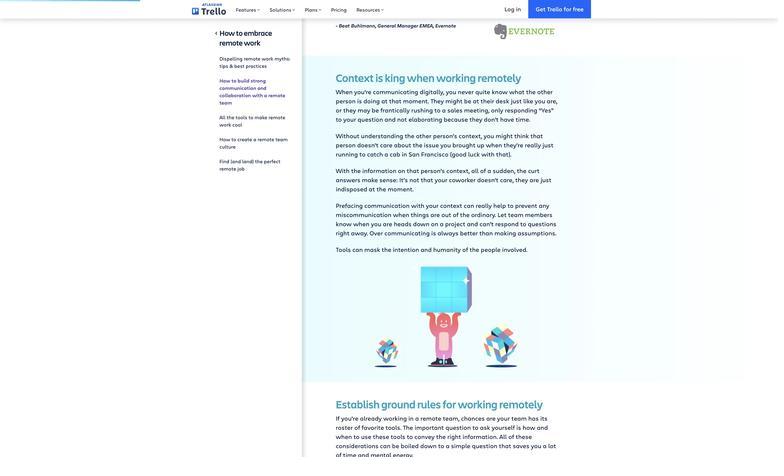 Task type: locate. For each thing, give the bounding box(es) containing it.
and up better
[[467, 220, 478, 228]]

the up about
[[405, 132, 415, 140]]

2 vertical spatial work
[[220, 122, 231, 128]]

for
[[564, 5, 572, 13], [443, 398, 456, 412]]

you inside prefacing communication with your context can really help to prevent any miscommunication when things are out of the ordinary. let team members know when you are heads down on a project and can't respond to questions right away. over communicating is always better than making assumptions.
[[371, 220, 382, 228]]

1 vertical spatial tools
[[391, 434, 406, 442]]

2 vertical spatial how
[[220, 136, 230, 143]]

your inside prefacing communication with your context can really help to prevent any miscommunication when things are out of the ordinary. let team members know when you are heads down on a project and can't respond to questions right away. over communicating is always better than making assumptions.
[[426, 202, 439, 210]]

2 horizontal spatial they
[[516, 176, 528, 184]]

without
[[336, 132, 360, 140]]

that right think
[[531, 132, 543, 140]]

1 vertical spatial with
[[482, 150, 495, 159]]

0 horizontal spatial might
[[446, 97, 463, 105]]

context, inside with the information on that person's context, all of a sudden, the curt answers make sense: it's not that your coworker doesn't care, they are just indisposed at the moment.
[[447, 167, 470, 175]]

0 horizontal spatial at
[[369, 185, 375, 193]]

of up project
[[453, 211, 459, 219]]

at
[[382, 97, 388, 105], [473, 97, 479, 105], [369, 185, 375, 193]]

communicating
[[373, 88, 419, 96], [385, 229, 430, 238]]

the up like
[[526, 88, 536, 96]]

in down about
[[402, 150, 407, 159]]

think
[[515, 132, 529, 140]]

0 vertical spatial really
[[525, 141, 541, 149]]

1 vertical spatial right
[[448, 434, 461, 442]]

make down how to build strong communication and collaboration with a remote team link
[[255, 114, 268, 121]]

resources button
[[352, 0, 389, 18]]

1 horizontal spatial be
[[392, 443, 400, 451]]

when inside without understanding the other person's context, you might think that person doesn't care about the issue you brought up when they're really just running to catch a cab in san francisco (good luck with that).
[[486, 141, 503, 149]]

and
[[258, 85, 267, 92], [385, 115, 396, 124], [467, 220, 478, 228], [421, 246, 432, 254], [537, 424, 548, 433], [358, 452, 369, 458]]

team inside how to create a remote team culture
[[276, 136, 288, 143]]

0 vertical spatial person
[[336, 97, 356, 105]]

know up desk
[[492, 88, 508, 96]]

1 horizontal spatial tools
[[391, 434, 406, 442]]

remote inside establish ground rules for working remotely if you're already working in a remote team, chances are your team has its roster of favorite tools. the important question to ask yourself is how and when to use these tools to convey the right information. all of these considerations can be boiled down to a simple question that saves you a lot of time and mental energy.
[[421, 415, 442, 423]]

1 vertical spatial how
[[220, 77, 230, 84]]

away.
[[351, 229, 368, 238]]

0 vertical spatial tools
[[236, 114, 247, 121]]

desk
[[496, 97, 510, 105]]

tools.
[[386, 424, 402, 433]]

0 horizontal spatial for
[[443, 398, 456, 412]]

0 vertical spatial might
[[446, 97, 463, 105]]

context, inside without understanding the other person's context, you might think that person doesn't care about the issue you brought up when they're really just running to catch a cab in san francisco (good luck with that).
[[459, 132, 482, 140]]

1 vertical spatial you're
[[341, 415, 359, 423]]

know up the away.
[[336, 220, 352, 228]]

2 vertical spatial with
[[411, 202, 425, 210]]

cab
[[390, 150, 401, 159]]

2 horizontal spatial with
[[482, 150, 495, 159]]

work up practices
[[262, 55, 274, 62]]

you're inside context is king when working remotely when you're communicating digitally, you never quite know what the other person is doing at that moment. they might be at their desk just like you are, or they may be frantically rushing to a sales meeting, only responding "yes" to your question and not elaborating because they don't have time.
[[354, 88, 372, 96]]

are,
[[547, 97, 558, 105]]

you up the up
[[484, 132, 494, 140]]

1 horizontal spatial they
[[470, 115, 483, 124]]

work left cool
[[220, 122, 231, 128]]

for up team,
[[443, 398, 456, 412]]

to left catch at the top left of page
[[360, 150, 366, 159]]

to left build
[[232, 77, 237, 84]]

is inside establish ground rules for working remotely if you're already working in a remote team, chances are your team has its roster of favorite tools. the important question to ask yourself is how and when to use these tools to convey the right information. all of these considerations can be boiled down to a simple question that saves you a lot of time and mental energy.
[[517, 424, 522, 433]]

how for how to create a remote team culture
[[220, 136, 230, 143]]

0 vertical spatial right
[[336, 229, 350, 238]]

really inside prefacing communication with your context can really help to prevent any miscommunication when things are out of the ordinary. let team members know when you are heads down on a project and can't respond to questions right away. over communicating is always better than making assumptions.
[[476, 202, 492, 210]]

atlassian trello image
[[192, 3, 226, 15]]

buhlmann,
[[351, 22, 377, 29]]

the down sense:
[[377, 185, 386, 193]]

might inside without understanding the other person's context, you might think that person doesn't care about the issue you brought up when they're really just running to catch a cab in san francisco (good luck with that).
[[496, 132, 513, 140]]

can inside prefacing communication with your context can really help to prevent any miscommunication when things are out of the ordinary. let team members know when you are heads down on a project and can't respond to questions right away. over communicating is always better than making assumptions.
[[464, 202, 475, 210]]

2 vertical spatial in
[[409, 415, 414, 423]]

person
[[336, 97, 356, 105], [336, 141, 356, 149]]

when right the up
[[486, 141, 503, 149]]

establish ground rules for working remotely if you're already working in a remote team, chances are your team has its roster of favorite tools. the important question to ask yourself is how and when to use these tools to convey the right information. all of these considerations can be boiled down to a simple question that saves you a lot of time and mental energy.
[[336, 398, 557, 458]]

tools up cool
[[236, 114, 247, 121]]

0 vertical spatial how
[[220, 28, 235, 38]]

2 vertical spatial can
[[380, 443, 391, 451]]

moment. inside context is king when working remotely when you're communicating digitally, you never quite know what the other person is doing at that moment. they might be at their desk just like you are, or they may be frantically rushing to a sales meeting, only responding "yes" to your question and not elaborating because they don't have time.
[[403, 97, 429, 105]]

2 horizontal spatial in
[[516, 5, 521, 13]]

0 horizontal spatial all
[[220, 114, 226, 121]]

working inside context is king when working remotely when you're communicating digitally, you never quite know what the other person is doing at that moment. they might be at their desk just like you are, or they may be frantically rushing to a sales meeting, only responding "yes" to your question and not elaborating because they don't have time.
[[437, 70, 476, 85]]

might up they're
[[496, 132, 513, 140]]

the left curt
[[517, 167, 527, 175]]

involved.
[[503, 246, 528, 254]]

you're for context
[[354, 88, 372, 96]]

lot
[[549, 443, 557, 451]]

question down "may"
[[358, 115, 383, 124]]

doesn't
[[357, 141, 379, 149], [478, 176, 499, 184]]

all inside establish ground rules for working remotely if you're already working in a remote team, chances are your team has its roster of favorite tools. the important question to ask yourself is how and when to use these tools to convey the right information. all of these considerations can be boiled down to a simple question that saves you a lot of time and mental energy.
[[500, 434, 507, 442]]

on inside prefacing communication with your context can really help to prevent any miscommunication when things are out of the ordinary. let team members know when you are heads down on a project and can't respond to questions right away. over communicating is always better than making assumptions.
[[431, 220, 439, 228]]

- beat buhlmann, general manager emea, evernote
[[336, 22, 456, 29]]

the up cool
[[227, 114, 235, 121]]

0 vertical spatial make
[[255, 114, 268, 121]]

other up issue
[[416, 132, 432, 140]]

they
[[431, 97, 444, 105]]

a inside how to create a remote team culture
[[254, 136, 257, 143]]

moment. inside with the information on that person's context, all of a sudden, the curt answers make sense: it's not that your coworker doesn't care, they are just indisposed at the moment.
[[388, 185, 414, 193]]

1 vertical spatial for
[[443, 398, 456, 412]]

that inside context is king when working remotely when you're communicating digitally, you never quite know what the other person is doing at that moment. they might be at their desk just like you are, or they may be frantically rushing to a sales meeting, only responding "yes" to your question and not elaborating because they don't have time.
[[389, 97, 402, 105]]

their
[[481, 97, 495, 105]]

0 vertical spatial question
[[358, 115, 383, 124]]

can inside establish ground rules for working remotely if you're already working in a remote team, chances are your team has its roster of favorite tools. the important question to ask yourself is how and when to use these tools to convey the right information. all of these considerations can be boiled down to a simple question that saves you a lot of time and mental energy.
[[380, 443, 391, 451]]

1 vertical spatial know
[[336, 220, 352, 228]]

your left coworker
[[435, 176, 448, 184]]

team up how
[[512, 415, 527, 423]]

0 vertical spatial work
[[244, 38, 261, 48]]

you right saves
[[531, 443, 542, 451]]

0 vertical spatial can
[[464, 202, 475, 210]]

2 horizontal spatial be
[[464, 97, 472, 105]]

always
[[438, 229, 459, 238]]

0 vertical spatial not
[[397, 115, 407, 124]]

be down doing
[[372, 106, 379, 114]]

1 horizontal spatial on
[[431, 220, 439, 228]]

a left lot
[[543, 443, 547, 451]]

1 horizontal spatial in
[[409, 415, 414, 423]]

1 horizontal spatial doesn't
[[478, 176, 499, 184]]

to up create
[[249, 114, 254, 121]]

of
[[481, 167, 486, 175], [453, 211, 459, 219], [463, 246, 468, 254], [355, 424, 360, 433], [509, 434, 515, 442], [336, 452, 342, 458]]

you right issue
[[441, 141, 451, 149]]

0 vertical spatial communication
[[220, 85, 256, 92]]

all the tools to make remote work cool
[[220, 114, 286, 128]]

working up chances
[[458, 398, 498, 412]]

strong
[[251, 77, 266, 84]]

1 vertical spatial moment.
[[388, 185, 414, 193]]

1 vertical spatial make
[[362, 176, 378, 184]]

you're up doing
[[354, 88, 372, 96]]

2 horizontal spatial at
[[473, 97, 479, 105]]

0 horizontal spatial tools
[[236, 114, 247, 121]]

is left how
[[517, 424, 522, 433]]

person's inside with the information on that person's context, all of a sudden, the curt answers make sense: it's not that your coworker doesn't care, they are just indisposed at the moment.
[[421, 167, 445, 175]]

ordinary.
[[472, 211, 496, 219]]

"yes"
[[539, 106, 554, 114]]

2 how from the top
[[220, 77, 230, 84]]

0 vertical spatial other
[[538, 88, 553, 96]]

0 vertical spatial you're
[[354, 88, 372, 96]]

and down the frantically
[[385, 115, 396, 124]]

the inside all the tools to make remote work cool
[[227, 114, 235, 121]]

are down curt
[[530, 176, 539, 184]]

at inside with the information on that person's context, all of a sudden, the curt answers make sense: it's not that your coworker doesn't care, they are just indisposed at the moment.
[[369, 185, 375, 193]]

2 horizontal spatial work
[[262, 55, 274, 62]]

and inside context is king when working remotely when you're communicating digitally, you never quite know what the other person is doing at that moment. they might be at their desk just like you are, or they may be frantically rushing to a sales meeting, only responding "yes" to your question and not elaborating because they don't have time.
[[385, 115, 396, 124]]

person's inside without understanding the other person's context, you might think that person doesn't care about the issue you brought up when they're really just running to catch a cab in san francisco (good luck with that).
[[433, 132, 458, 140]]

0 horizontal spatial work
[[220, 122, 231, 128]]

team up perfect
[[276, 136, 288, 143]]

at right doing
[[382, 97, 388, 105]]

make
[[255, 114, 268, 121], [362, 176, 378, 184]]

0 vertical spatial down
[[413, 220, 430, 228]]

1 horizontal spatial with
[[411, 202, 425, 210]]

log in
[[505, 5, 521, 13]]

are up ask
[[487, 415, 496, 423]]

1 vertical spatial just
[[543, 141, 554, 149]]

how up dispelling
[[220, 28, 235, 38]]

in up 'the'
[[409, 415, 414, 423]]

0 vertical spatial know
[[492, 88, 508, 96]]

these up saves
[[516, 434, 532, 442]]

that up the frantically
[[389, 97, 402, 105]]

solutions button
[[265, 0, 300, 18]]

to right help
[[508, 202, 514, 210]]

what
[[510, 88, 525, 96]]

how inside how to build strong communication and collaboration with a remote team
[[220, 77, 230, 84]]

1 horizontal spatial communication
[[365, 202, 410, 210]]

(and
[[231, 158, 241, 165]]

doesn't up catch at the top left of page
[[357, 141, 379, 149]]

when up digitally,
[[407, 70, 435, 85]]

rushing
[[412, 106, 433, 114]]

0 horizontal spatial can
[[353, 246, 363, 254]]

1 vertical spatial really
[[476, 202, 492, 210]]

running
[[336, 150, 358, 159]]

down inside establish ground rules for working remotely if you're already working in a remote team, chances are your team has its roster of favorite tools. the important question to ask yourself is how and when to use these tools to convey the right information. all of these considerations can be boiled down to a simple question that saves you a lot of time and mental energy.
[[421, 443, 437, 451]]

other
[[538, 88, 553, 96], [416, 132, 432, 140]]

on up always
[[431, 220, 439, 228]]

they down meeting,
[[470, 115, 483, 124]]

1 vertical spatial other
[[416, 132, 432, 140]]

remote inside how to build strong communication and collaboration with a remote team
[[269, 92, 286, 99]]

0 horizontal spatial doesn't
[[357, 141, 379, 149]]

in inside establish ground rules for working remotely if you're already working in a remote team, chances are your team has its roster of favorite tools. the important question to ask yourself is how and when to use these tools to convey the right information. all of these considerations can be boiled down to a simple question that saves you a lot of time and mental energy.
[[409, 415, 414, 423]]

you're inside establish ground rules for working remotely if you're already working in a remote team, chances are your team has its roster of favorite tools. the important question to ask yourself is how and when to use these tools to convey the right information. all of these considerations can be boiled down to a simple question that saves you a lot of time and mental energy.
[[341, 415, 359, 423]]

1 horizontal spatial for
[[564, 5, 572, 13]]

tools down tools.
[[391, 434, 406, 442]]

working for for
[[458, 398, 498, 412]]

2 person from the top
[[336, 141, 356, 149]]

that left saves
[[499, 443, 512, 451]]

coworker
[[449, 176, 476, 184]]

0 vertical spatial on
[[398, 167, 406, 175]]

your inside context is king when working remotely when you're communicating digitally, you never quite know what the other person is doing at that moment. they might be at their desk just like you are, or they may be frantically rushing to a sales meeting, only responding "yes" to your question and not elaborating because they don't have time.
[[344, 115, 356, 124]]

0 horizontal spatial communication
[[220, 85, 256, 92]]

doesn't inside without understanding the other person's context, you might think that person doesn't care about the issue you brought up when they're really just running to catch a cab in san francisco (good luck with that).
[[357, 141, 379, 149]]

1 horizontal spatial work
[[244, 38, 261, 48]]

not inside with the information on that person's context, all of a sudden, the curt answers make sense: it's not that your coworker doesn't care, they are just indisposed at the moment.
[[410, 176, 420, 184]]

1 these from the left
[[373, 434, 389, 442]]

right
[[336, 229, 350, 238], [448, 434, 461, 442]]

your inside with the information on that person's context, all of a sudden, the curt answers make sense: it's not that your coworker doesn't care, they are just indisposed at the moment.
[[435, 176, 448, 184]]

2 these from the left
[[516, 434, 532, 442]]

1 horizontal spatial make
[[362, 176, 378, 184]]

3 how from the top
[[220, 136, 230, 143]]

0 horizontal spatial question
[[358, 115, 383, 124]]

0 horizontal spatial these
[[373, 434, 389, 442]]

0 vertical spatial communicating
[[373, 88, 419, 96]]

not inside context is king when working remotely when you're communicating digitally, you never quite know what the other person is doing at that moment. they might be at their desk just like you are, or they may be frantically rushing to a sales meeting, only responding "yes" to your question and not elaborating because they don't have time.
[[397, 115, 407, 124]]

remotely up quite
[[478, 70, 522, 85]]

1 horizontal spatial right
[[448, 434, 461, 442]]

other inside without understanding the other person's context, you might think that person doesn't care about the issue you brought up when they're really just running to catch a cab in san francisco (good luck with that).
[[416, 132, 432, 140]]

that
[[389, 97, 402, 105], [531, 132, 543, 140], [407, 167, 419, 175], [421, 176, 433, 184], [499, 443, 512, 451]]

1 horizontal spatial can
[[380, 443, 391, 451]]

make down 'information'
[[362, 176, 378, 184]]

simple
[[451, 443, 471, 451]]

1 horizontal spatial other
[[538, 88, 553, 96]]

how up culture
[[220, 136, 230, 143]]

remotely up has
[[500, 398, 543, 412]]

can up the mental
[[380, 443, 391, 451]]

the left people
[[470, 246, 480, 254]]

really
[[525, 141, 541, 149], [476, 202, 492, 210]]

are inside establish ground rules for working remotely if you're already working in a remote team, chances are your team has its roster of favorite tools. the important question to ask yourself is how and when to use these tools to convey the right information. all of these considerations can be boiled down to a simple question that saves you a lot of time and mental energy.
[[487, 415, 496, 423]]

has
[[529, 415, 539, 423]]

than
[[480, 229, 493, 238]]

0 horizontal spatial be
[[372, 106, 379, 114]]

a right all
[[488, 167, 492, 175]]

1 vertical spatial working
[[458, 398, 498, 412]]

down
[[413, 220, 430, 228], [421, 443, 437, 451]]

not down the frantically
[[397, 115, 407, 124]]

0 vertical spatial person's
[[433, 132, 458, 140]]

might up sales on the right of page
[[446, 97, 463, 105]]

1 how from the top
[[220, 28, 235, 38]]

1 horizontal spatial all
[[500, 434, 507, 442]]

2 horizontal spatial can
[[464, 202, 475, 210]]

communication inside how to build strong communication and collaboration with a remote team
[[220, 85, 256, 92]]

1 horizontal spatial really
[[525, 141, 541, 149]]

remote
[[220, 38, 243, 48], [244, 55, 261, 62], [269, 92, 286, 99], [269, 114, 286, 121], [258, 136, 274, 143], [220, 166, 236, 172], [421, 415, 442, 423]]

don't
[[484, 115, 499, 124]]

a down out on the top right
[[440, 220, 444, 228]]

with inside how to build strong communication and collaboration with a remote team
[[252, 92, 263, 99]]

because
[[444, 115, 468, 124]]

0 horizontal spatial in
[[402, 150, 407, 159]]

0 vertical spatial moment.
[[403, 97, 429, 105]]

1 vertical spatial context,
[[447, 167, 470, 175]]

moment. up rushing
[[403, 97, 429, 105]]

features
[[236, 6, 256, 13]]

better
[[460, 229, 478, 238]]

a left sales on the right of page
[[442, 106, 446, 114]]

communicating down heads
[[385, 229, 430, 238]]

0 horizontal spatial other
[[416, 132, 432, 140]]

to right the respond
[[521, 220, 527, 228]]

convey
[[415, 434, 435, 442]]

2 vertical spatial be
[[392, 443, 400, 451]]

know inside context is king when working remotely when you're communicating digitally, you never quite know what the other person is doing at that moment. they might be at their desk just like you are, or they may be frantically rushing to a sales meeting, only responding "yes" to your question and not elaborating because they don't have time.
[[492, 88, 508, 96]]

with down the up
[[482, 150, 495, 159]]

get trello for free
[[536, 5, 584, 13]]

really inside without understanding the other person's context, you might think that person doesn't care about the issue you brought up when they're really just running to catch a cab in san francisco (good luck with that).
[[525, 141, 541, 149]]

context
[[336, 70, 374, 85]]

pricing link
[[326, 0, 352, 18]]

the inside context is king when working remotely when you're communicating digitally, you never quite know what the other person is doing at that moment. they might be at their desk just like you are, or they may be frantically rushing to a sales meeting, only responding "yes" to your question and not elaborating because they don't have time.
[[526, 88, 536, 96]]

1 horizontal spatial these
[[516, 434, 532, 442]]

1 vertical spatial not
[[410, 176, 420, 184]]

is inside prefacing communication with your context can really help to prevent any miscommunication when things are out of the ordinary. let team members know when you are heads down on a project and can't respond to questions right away. over communicating is always better than making assumptions.
[[432, 229, 436, 238]]

culture
[[220, 144, 236, 150]]

0 vertical spatial with
[[252, 92, 263, 99]]

log in link
[[498, 0, 529, 18]]

1 horizontal spatial question
[[446, 424, 471, 433]]

a inside with the information on that person's context, all of a sudden, the curt answers make sense: it's not that your coworker doesn't care, they are just indisposed at the moment.
[[488, 167, 492, 175]]

your inside establish ground rules for working remotely if you're already working in a remote team, chances are your team has its roster of favorite tools. the important question to ask yourself is how and when to use these tools to convey the right information. all of these considerations can be boiled down to a simple question that saves you a lot of time and mental energy.
[[498, 415, 510, 423]]

communicating down the king
[[373, 88, 419, 96]]

to up culture
[[232, 136, 236, 143]]

evernote
[[436, 22, 456, 29]]

your up yourself
[[498, 415, 510, 423]]

of down better
[[463, 246, 468, 254]]

of right all
[[481, 167, 486, 175]]

in right log
[[516, 5, 521, 13]]

be up energy.
[[392, 443, 400, 451]]

of left time
[[336, 452, 342, 458]]

the up project
[[460, 211, 470, 219]]

frantically
[[381, 106, 410, 114]]

all inside all the tools to make remote work cool
[[220, 114, 226, 121]]

how inside how to embrace remote work
[[220, 28, 235, 38]]

tools inside establish ground rules for working remotely if you're already working in a remote team, chances are your team has its roster of favorite tools. the important question to ask yourself is how and when to use these tools to convey the right information. all of these considerations can be boiled down to a simple question that saves you a lot of time and mental energy.
[[391, 434, 406, 442]]

free
[[573, 5, 584, 13]]

0 horizontal spatial really
[[476, 202, 492, 210]]

a inside how to build strong communication and collaboration with a remote team
[[264, 92, 267, 99]]

team inside prefacing communication with your context can really help to prevent any miscommunication when things are out of the ordinary. let team members know when you are heads down on a project and can't respond to questions right away. over communicating is always better than making assumptions.
[[509, 211, 524, 219]]

with up things
[[411, 202, 425, 210]]

2 vertical spatial they
[[516, 176, 528, 184]]

1 vertical spatial work
[[262, 55, 274, 62]]

and inside prefacing communication with your context can really help to prevent any miscommunication when things are out of the ordinary. let team members know when you are heads down on a project and can't respond to questions right away. over communicating is always better than making assumptions.
[[467, 220, 478, 228]]

to down they
[[435, 106, 441, 114]]

1 vertical spatial communicating
[[385, 229, 430, 238]]

remotely
[[478, 70, 522, 85], [500, 398, 543, 412]]

0 horizontal spatial make
[[255, 114, 268, 121]]

remotely inside context is king when working remotely when you're communicating digitally, you never quite know what the other person is doing at that moment. they might be at their desk just like you are, or they may be frantically rushing to a sales meeting, only responding "yes" to your question and not elaborating because they don't have time.
[[478, 70, 522, 85]]

all down collaboration
[[220, 114, 226, 121]]

collaboration
[[220, 92, 251, 99]]

down inside prefacing communication with your context can really help to prevent any miscommunication when things are out of the ordinary. let team members know when you are heads down on a project and can't respond to questions right away. over communicating is always better than making assumptions.
[[413, 220, 430, 228]]

up
[[477, 141, 485, 149]]

1 vertical spatial on
[[431, 220, 439, 228]]

sudden,
[[493, 167, 516, 175]]

log
[[505, 5, 515, 13]]

0 vertical spatial working
[[437, 70, 476, 85]]

be
[[464, 97, 472, 105], [372, 106, 379, 114], [392, 443, 400, 451]]

right inside establish ground rules for working remotely if you're already working in a remote team, chances are your team has its roster of favorite tools. the important question to ask yourself is how and when to use these tools to convey the right information. all of these considerations can be boiled down to a simple question that saves you a lot of time and mental energy.
[[448, 434, 461, 442]]

know inside prefacing communication with your context can really help to prevent any miscommunication when things are out of the ordinary. let team members know when you are heads down on a project and can't respond to questions right away. over communicating is always better than making assumptions.
[[336, 220, 352, 228]]

0 horizontal spatial know
[[336, 220, 352, 228]]

1 person from the top
[[336, 97, 356, 105]]

0 vertical spatial remotely
[[478, 70, 522, 85]]

at up meeting,
[[473, 97, 479, 105]]

these down favorite on the left bottom of the page
[[373, 434, 389, 442]]

establish
[[336, 398, 380, 412]]

1 vertical spatial down
[[421, 443, 437, 451]]

evernote logo image
[[491, 22, 559, 41]]

0 vertical spatial doesn't
[[357, 141, 379, 149]]

for left free
[[564, 5, 572, 13]]

let
[[498, 211, 507, 219]]

and inside how to build strong communication and collaboration with a remote team
[[258, 85, 267, 92]]

on
[[398, 167, 406, 175], [431, 220, 439, 228]]

&
[[230, 63, 233, 69]]

a right create
[[254, 136, 257, 143]]

be down the never
[[464, 97, 472, 105]]

0 vertical spatial just
[[511, 97, 522, 105]]

down down things
[[413, 220, 430, 228]]

over
[[370, 229, 383, 238]]

doesn't inside with the information on that person's context, all of a sudden, the curt answers make sense: it's not that your coworker doesn't care, they are just indisposed at the moment.
[[478, 176, 499, 184]]

in
[[516, 5, 521, 13], [402, 150, 407, 159], [409, 415, 414, 423]]

working
[[437, 70, 476, 85], [458, 398, 498, 412], [384, 415, 407, 423]]

the right land)
[[255, 158, 263, 165]]

your up things
[[426, 202, 439, 210]]

to inside all the tools to make remote work cool
[[249, 114, 254, 121]]

in inside without understanding the other person's context, you might think that person doesn't care about the issue you brought up when they're really just running to catch a cab in san francisco (good luck with that).
[[402, 150, 407, 159]]

(good
[[450, 150, 467, 159]]

with
[[336, 167, 350, 175]]

person's up issue
[[433, 132, 458, 140]]

1 vertical spatial remotely
[[500, 398, 543, 412]]

remotely inside establish ground rules for working remotely if you're already working in a remote team, chances are your team has its roster of favorite tools. the important question to ask yourself is how and when to use these tools to convey the right information. all of these considerations can be boiled down to a simple question that saves you a lot of time and mental energy.
[[500, 398, 543, 412]]

team up the respond
[[509, 211, 524, 219]]

energy.
[[393, 452, 414, 458]]

1 vertical spatial be
[[372, 106, 379, 114]]

context
[[440, 202, 463, 210]]

elaborating
[[409, 115, 443, 124]]

0 horizontal spatial not
[[397, 115, 407, 124]]



Task type: describe. For each thing, give the bounding box(es) containing it.
when up the away.
[[353, 220, 370, 228]]

help
[[494, 202, 506, 210]]

quite
[[476, 88, 491, 96]]

a up the important
[[416, 415, 419, 423]]

that right it's
[[421, 176, 433, 184]]

a left simple
[[446, 443, 450, 451]]

to inside without understanding the other person's context, you might think that person doesn't care about the issue you brought up when they're really just running to catch a cab in san francisco (good luck with that).
[[360, 150, 366, 159]]

get trello for free link
[[529, 0, 592, 18]]

when inside establish ground rules for working remotely if you're already working in a remote team, chances are your team has its roster of favorite tools. the important question to ask yourself is how and when to use these tools to convey the right information. all of these considerations can be boiled down to a simple question that saves you a lot of time and mental energy.
[[336, 434, 352, 442]]

dispelling remote work myths: tips & best practices link
[[220, 53, 292, 72]]

and right intention
[[421, 246, 432, 254]]

remote inside how to create a remote team culture
[[258, 136, 274, 143]]

team inside how to build strong communication and collaboration with a remote team
[[220, 100, 232, 106]]

information
[[363, 167, 397, 175]]

communicating inside prefacing communication with your context can really help to prevent any miscommunication when things are out of the ordinary. let team members know when you are heads down on a project and can't respond to questions right away. over communicating is always better than making assumptions.
[[385, 229, 430, 238]]

francisco
[[421, 150, 449, 159]]

are left heads
[[383, 220, 393, 228]]

the up the answers
[[351, 167, 361, 175]]

0 vertical spatial be
[[464, 97, 472, 105]]

cool
[[233, 122, 242, 128]]

how to build strong communication and collaboration with a remote team link
[[220, 75, 292, 109]]

the inside establish ground rules for working remotely if you're already working in a remote team, chances are your team has its roster of favorite tools. the important question to ask yourself is how and when to use these tools to convey the right information. all of these considerations can be boiled down to a simple question that saves you a lot of time and mental energy.
[[437, 434, 446, 442]]

create
[[238, 136, 252, 143]]

general
[[378, 22, 396, 29]]

-
[[336, 22, 338, 29]]

like
[[524, 97, 534, 105]]

the inside find (and land) the perfect remote job
[[255, 158, 263, 165]]

san
[[409, 150, 420, 159]]

of inside with the information on that person's context, all of a sudden, the curt answers make sense: it's not that your coworker doesn't care, they are just indisposed at the moment.
[[481, 167, 486, 175]]

1 vertical spatial they
[[470, 115, 483, 124]]

meeting,
[[464, 106, 490, 114]]

when up heads
[[393, 211, 410, 219]]

respond
[[496, 220, 519, 228]]

how for how to build strong communication and collaboration with a remote team
[[220, 77, 230, 84]]

to up considerations
[[354, 434, 360, 442]]

be inside establish ground rules for working remotely if you're already working in a remote team, chances are your team has its roster of favorite tools. the important question to ask yourself is how and when to use these tools to convey the right information. all of these considerations can be boiled down to a simple question that saves you a lot of time and mental energy.
[[392, 443, 400, 451]]

practices
[[246, 63, 267, 69]]

to inside how to embrace remote work
[[236, 28, 243, 38]]

ground
[[382, 398, 416, 412]]

to inside how to create a remote team culture
[[232, 136, 236, 143]]

prefacing communication with your context can really help to prevent any miscommunication when things are out of the ordinary. let team members know when you are heads down on a project and can't respond to questions right away. over communicating is always better than making assumptions.
[[336, 202, 557, 238]]

for inside establish ground rules for working remotely if you're already working in a remote team, chances are your team has its roster of favorite tools. the important question to ask yourself is how and when to use these tools to convey the right information. all of these considerations can be boiled down to a simple question that saves you a lot of time and mental energy.
[[443, 398, 456, 412]]

myths:
[[275, 55, 291, 62]]

intention
[[393, 246, 419, 254]]

land)
[[242, 158, 254, 165]]

questions
[[528, 220, 557, 228]]

to down "or"
[[336, 115, 342, 124]]

how to embrace remote work
[[220, 28, 272, 48]]

team inside establish ground rules for working remotely if you're already working in a remote team, chances are your team has its roster of favorite tools. the important question to ask yourself is how and when to use these tools to convey the right information. all of these considerations can be boiled down to a simple question that saves you a lot of time and mental energy.
[[512, 415, 527, 423]]

remote inside dispelling remote work myths: tips & best practices
[[244, 55, 261, 62]]

person inside without understanding the other person's context, you might think that person doesn't care about the issue you brought up when they're really just running to catch a cab in san francisco (good luck with that).
[[336, 141, 356, 149]]

2 vertical spatial question
[[472, 443, 498, 451]]

of down yourself
[[509, 434, 515, 442]]

doing
[[364, 97, 380, 105]]

just inside without understanding the other person's context, you might think that person doesn't care about the issue you brought up when they're really just running to catch a cab in san francisco (good luck with that).
[[543, 141, 554, 149]]

remotely for when
[[478, 70, 522, 85]]

a inside prefacing communication with your context can really help to prevent any miscommunication when things are out of the ordinary. let team members know when you are heads down on a project and can't respond to questions right away. over communicating is always better than making assumptions.
[[440, 220, 444, 228]]

remote inside all the tools to make remote work cool
[[269, 114, 286, 121]]

remote inside find (and land) the perfect remote job
[[220, 166, 236, 172]]

just inside with the information on that person's context, all of a sudden, the curt answers make sense: it's not that your coworker doesn't care, they are just indisposed at the moment.
[[541, 176, 552, 184]]

brought
[[453, 141, 476, 149]]

person inside context is king when working remotely when you're communicating digitally, you never quite know what the other person is doing at that moment. they might be at their desk just like you are, or they may be frantically rushing to a sales meeting, only responding "yes" to your question and not elaborating because they don't have time.
[[336, 97, 356, 105]]

things
[[411, 211, 429, 219]]

work inside all the tools to make remote work cool
[[220, 122, 231, 128]]

communication inside prefacing communication with your context can really help to prevent any miscommunication when things are out of the ordinary. let team members know when you are heads down on a project and can't respond to questions right away. over communicating is always better than making assumptions.
[[365, 202, 410, 210]]

that inside establish ground rules for working remotely if you're already working in a remote team, chances are your team has its roster of favorite tools. the important question to ask yourself is how and when to use these tools to convey the right information. all of these considerations can be boiled down to a simple question that saves you a lot of time and mental energy.
[[499, 443, 512, 451]]

is up "may"
[[357, 97, 362, 105]]

of right roster
[[355, 424, 360, 433]]

manager
[[397, 22, 419, 29]]

the right mask
[[382, 246, 392, 254]]

that up it's
[[407, 167, 419, 175]]

build
[[238, 77, 250, 84]]

on inside with the information on that person's context, all of a sudden, the curt answers make sense: it's not that your coworker doesn't care, they are just indisposed at the moment.
[[398, 167, 406, 175]]

trello
[[548, 5, 563, 13]]

tools can mask the intention and humanity of the people involved.
[[336, 246, 528, 254]]

make inside all the tools to make remote work cool
[[255, 114, 268, 121]]

just inside context is king when working remotely when you're communicating digitally, you never quite know what the other person is doing at that moment. they might be at their desk just like you are, or they may be frantically rushing to a sales meeting, only responding "yes" to your question and not elaborating because they don't have time.
[[511, 97, 522, 105]]

time
[[343, 452, 357, 458]]

plans button
[[300, 0, 326, 18]]

if
[[336, 415, 340, 423]]

tools inside all the tools to make remote work cool
[[236, 114, 247, 121]]

to up boiled
[[407, 434, 413, 442]]

pricing
[[331, 6, 347, 13]]

the up san
[[413, 141, 423, 149]]

emea,
[[420, 22, 434, 29]]

members
[[525, 211, 553, 219]]

digitally,
[[420, 88, 445, 96]]

never
[[458, 88, 474, 96]]

rules
[[418, 398, 441, 412]]

chances
[[461, 415, 485, 423]]

remote inside how to embrace remote work
[[220, 38, 243, 48]]

and down considerations
[[358, 452, 369, 458]]

how
[[523, 424, 536, 433]]

other inside context is king when working remotely when you're communicating digitally, you never quite know what the other person is doing at that moment. they might be at their desk just like you are, or they may be frantically rushing to a sales meeting, only responding "yes" to your question and not elaborating because they don't have time.
[[538, 88, 553, 96]]

you're for establish
[[341, 415, 359, 423]]

when
[[336, 88, 353, 96]]

a inside without understanding the other person's context, you might think that person doesn't care about the issue you brought up when they're really just running to catch a cab in san francisco (good luck with that).
[[385, 150, 388, 159]]

work inside how to embrace remote work
[[244, 38, 261, 48]]

about
[[394, 141, 412, 149]]

is left the king
[[376, 70, 383, 85]]

2 vertical spatial working
[[384, 415, 407, 423]]

already
[[360, 415, 382, 423]]

are left out on the top right
[[431, 211, 440, 219]]

page progress progress bar
[[0, 0, 140, 1]]

assumptions.
[[518, 229, 557, 238]]

how to create a remote team culture link
[[220, 134, 292, 153]]

considerations
[[336, 443, 379, 451]]

any
[[539, 202, 550, 210]]

communicating inside context is king when working remotely when you're communicating digitally, you never quite know what the other person is doing at that moment. they might be at their desk just like you are, or they may be frantically rushing to a sales meeting, only responding "yes" to your question and not elaborating because they don't have time.
[[373, 88, 419, 96]]

job
[[238, 166, 245, 172]]

to down chances
[[473, 424, 479, 433]]

context is king when working remotely when you're communicating digitally, you never quite know what the other person is doing at that moment. they might be at their desk just like you are, or they may be frantically rushing to a sales meeting, only responding "yes" to your question and not elaborating because they don't have time.
[[336, 70, 558, 124]]

heads
[[394, 220, 412, 228]]

and down its
[[537, 424, 548, 433]]

prevent
[[516, 202, 538, 210]]

perfect
[[264, 158, 281, 165]]

solutions
[[270, 6, 292, 13]]

to inside how to build strong communication and collaboration with a remote team
[[232, 77, 237, 84]]

king
[[385, 70, 406, 85]]

how to build strong communication and collaboration with a remote team
[[220, 77, 286, 106]]

with inside without understanding the other person's context, you might think that person doesn't care about the issue you brought up when they're really just running to catch a cab in san francisco (good luck with that).
[[482, 150, 495, 159]]

how for how to embrace remote work
[[220, 28, 235, 38]]

make inside with the information on that person's context, all of a sudden, the curt answers make sense: it's not that your coworker doesn't care, they are just indisposed at the moment.
[[362, 176, 378, 184]]

right inside prefacing communication with your context can really help to prevent any miscommunication when things are out of the ordinary. let team members know when you are heads down on a project and can't respond to questions right away. over communicating is always better than making assumptions.
[[336, 229, 350, 238]]

0 vertical spatial they
[[344, 106, 356, 114]]

are inside with the information on that person's context, all of a sudden, the curt answers make sense: it's not that your coworker doesn't care, they are just indisposed at the moment.
[[530, 176, 539, 184]]

you inside establish ground rules for working remotely if you're already working in a remote team, chances are your team has its roster of favorite tools. the important question to ask yourself is how and when to use these tools to convey the right information. all of these considerations can be boiled down to a simple question that saves you a lot of time and mental energy.
[[531, 443, 542, 451]]

when inside context is king when working remotely when you're communicating digitally, you never quite know what the other person is doing at that moment. they might be at their desk just like you are, or they may be frantically rushing to a sales meeting, only responding "yes" to your question and not elaborating because they don't have time.
[[407, 70, 435, 85]]

you left the never
[[446, 88, 457, 96]]

tools
[[336, 246, 351, 254]]

care
[[380, 141, 393, 149]]

mental
[[371, 452, 392, 458]]

sales
[[448, 106, 463, 114]]

embrace
[[244, 28, 272, 38]]

that inside without understanding the other person's context, you might think that person doesn't care about the issue you brought up when they're really just running to catch a cab in san francisco (good luck with that).
[[531, 132, 543, 140]]

the inside prefacing communication with your context can really help to prevent any miscommunication when things are out of the ordinary. let team members know when you are heads down on a project and can't respond to questions right away. over communicating is always better than making assumptions.
[[460, 211, 470, 219]]

mask
[[365, 246, 380, 254]]

question inside context is king when working remotely when you're communicating digitally, you never quite know what the other person is doing at that moment. they might be at their desk just like you are, or they may be frantically rushing to a sales meeting, only responding "yes" to your question and not elaborating because they don't have time.
[[358, 115, 383, 124]]

work inside dispelling remote work myths: tips & best practices
[[262, 55, 274, 62]]

with inside prefacing communication with your context can really help to prevent any miscommunication when things are out of the ordinary. let team members know when you are heads down on a project and can't respond to questions right away. over communicating is always better than making assumptions.
[[411, 202, 425, 210]]

responding
[[505, 106, 538, 114]]

dispelling remote work myths: tips & best practices
[[220, 55, 291, 69]]

features button
[[231, 0, 265, 18]]

you up "yes"
[[535, 97, 546, 105]]

roster
[[336, 424, 353, 433]]

find (and land) the perfect remote job link
[[220, 156, 292, 175]]

sense:
[[380, 176, 398, 184]]

favorite
[[362, 424, 384, 433]]

of inside prefacing communication with your context can really help to prevent any miscommunication when things are out of the ordinary. let team members know when you are heads down on a project and can't respond to questions right away. over communicating is always better than making assumptions.
[[453, 211, 459, 219]]

humanity
[[434, 246, 461, 254]]

have
[[501, 115, 515, 124]]

resources
[[357, 6, 380, 13]]

understanding
[[361, 132, 404, 140]]

without understanding the other person's context, you might think that person doesn't care about the issue you brought up when they're really just running to catch a cab in san francisco (good luck with that).
[[336, 132, 554, 159]]

they inside with the information on that person's context, all of a sudden, the curt answers make sense: it's not that your coworker doesn't care, they are just indisposed at the moment.
[[516, 176, 528, 184]]

remotely for for
[[500, 398, 543, 412]]

1 horizontal spatial at
[[382, 97, 388, 105]]

its
[[541, 415, 548, 423]]

to left simple
[[439, 443, 445, 451]]

or
[[336, 106, 342, 114]]

working for when
[[437, 70, 476, 85]]

1 vertical spatial can
[[353, 246, 363, 254]]

find (and land) the perfect remote job
[[220, 158, 281, 172]]

yourself
[[492, 424, 515, 433]]

team,
[[443, 415, 460, 423]]

prefacing
[[336, 202, 363, 210]]

a inside context is king when working remotely when you're communicating digitally, you never quite know what the other person is doing at that moment. they might be at their desk just like you are, or they may be frantically rushing to a sales meeting, only responding "yes" to your question and not elaborating because they don't have time.
[[442, 106, 446, 114]]

miscommunication
[[336, 211, 392, 219]]

might inside context is king when working remotely when you're communicating digitally, you never quite know what the other person is doing at that moment. they might be at their desk just like you are, or they may be frantically rushing to a sales meeting, only responding "yes" to your question and not elaborating because they don't have time.
[[446, 97, 463, 105]]



Task type: vqa. For each thing, say whether or not it's contained in the screenshot.
Use
yes



